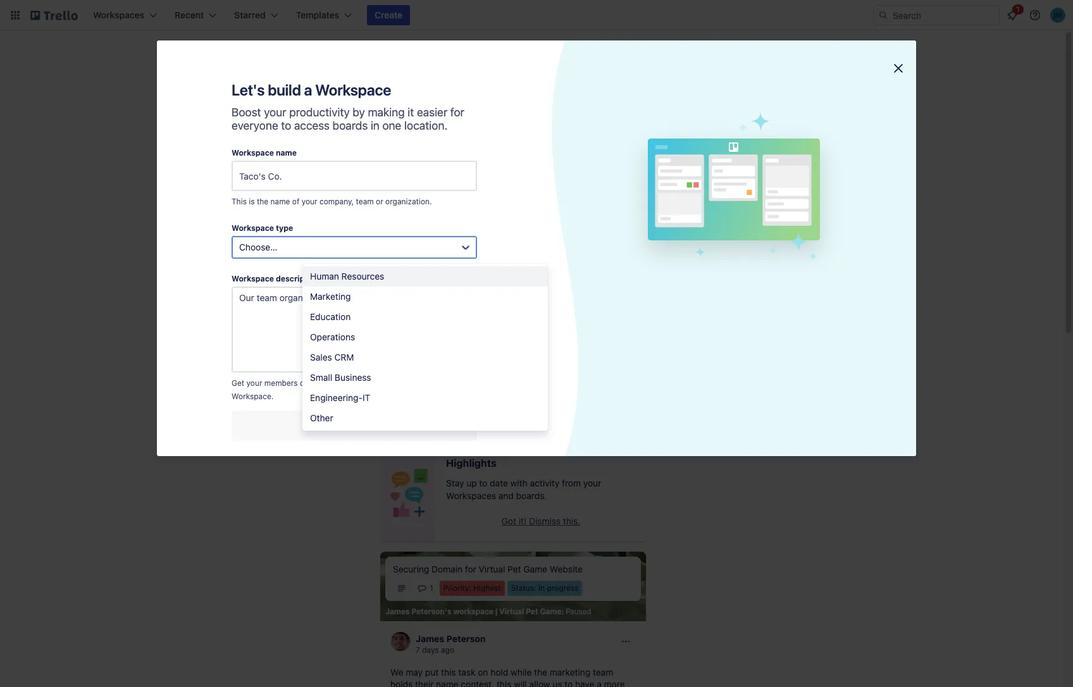 Task type: describe. For each thing, give the bounding box(es) containing it.
sales crm
[[310, 352, 354, 363]]

workspace for workspace description optional
[[232, 274, 274, 284]]

1 vertical spatial this
[[497, 679, 512, 688]]

james peterson's workspace | virtual pet game : paused
[[386, 607, 592, 617]]

meeting
[[739, 248, 774, 259]]

got it! dismiss this. for with
[[502, 516, 581, 527]]

color: red, title: "blocker" element
[[431, 253, 469, 263]]

date
[[490, 478, 508, 489]]

easier
[[417, 106, 448, 119]]

it! for with
[[519, 516, 527, 527]]

from
[[562, 478, 581, 489]]

jeremy miller's workspace link
[[180, 160, 342, 183]]

tasks.
[[464, 179, 488, 190]]

all
[[280, 325, 289, 336]]

access
[[294, 119, 330, 132]]

jeremy inside beyond imagination jeremy miller's workspace
[[709, 128, 735, 137]]

a right "build"
[[304, 81, 312, 99]]

paused
[[566, 607, 592, 617]]

human
[[310, 271, 339, 282]]

0 vertical spatial highlights
[[225, 213, 267, 224]]

to inside boost your productivity by making it easier for everyone to access boards in one location.
[[281, 119, 291, 132]]

goal
[[398, 253, 415, 263]]

we
[[391, 668, 404, 678]]

got for workspaces
[[502, 516, 517, 527]]

productivity
[[289, 106, 350, 119]]

description
[[276, 274, 320, 284]]

views
[[225, 236, 250, 246]]

to right added
[[479, 82, 487, 92]]

hold
[[491, 668, 509, 678]]

this. for dates,
[[563, 205, 581, 215]]

members
[[265, 379, 298, 388]]

templates inside 1-on-1 meeting agenda trello templates
[[730, 259, 767, 269]]

workspace.
[[232, 392, 274, 401]]

viewed
[[736, 162, 762, 172]]

track
[[469, 167, 490, 177]]

few
[[358, 379, 370, 388]]

1 vertical spatial highlights
[[403, 426, 442, 435]]

templates link
[[180, 81, 342, 104]]

engineering-
[[310, 393, 363, 403]]

your inside boost your productivity by making it easier for everyone to access boards in one location.
[[264, 106, 287, 119]]

marketing
[[310, 291, 351, 302]]

workspace description optional
[[232, 274, 351, 284]]

status:
[[512, 584, 537, 593]]

name inside we may put this task on hold while the marketing team holds their name contest, this will allow us to have a mor
[[436, 679, 459, 688]]

holds
[[391, 679, 413, 688]]

got it! dismiss this. for due
[[502, 205, 581, 215]]

this. for activity
[[563, 516, 581, 527]]

sales
[[310, 352, 332, 363]]

with inside "get your members on board with a few words about your workspace."
[[334, 379, 349, 388]]

7
[[416, 646, 420, 655]]

workspace left | on the bottom of the page
[[454, 607, 494, 617]]

james for peterson's
[[386, 607, 410, 617]]

james for peterson
[[416, 634, 445, 645]]

optional
[[322, 274, 351, 284]]

primary element
[[0, 0, 1074, 30]]

operations
[[310, 332, 355, 343]]

up next
[[403, 114, 432, 123]]

continue button
[[232, 411, 477, 441]]

search image
[[879, 10, 889, 20]]

0 horizontal spatial templates
[[205, 87, 248, 98]]

added
[[451, 82, 477, 92]]

mentions,
[[592, 167, 632, 177]]

more.
[[190, 351, 213, 362]]

boost
[[232, 106, 261, 119]]

board
[[311, 379, 332, 388]]

stay up to date with activity from your workspaces and boards.
[[446, 478, 602, 502]]

blocker for blocker - timely discussion (#4)
[[393, 267, 424, 277]]

-
[[426, 267, 430, 277]]

and inside the try trello premium get unlimited boards, all the views, unlimited automation, and more.
[[309, 338, 324, 349]]

|
[[496, 607, 498, 617]]

up
[[403, 114, 414, 123]]

0 horizontal spatial 1
[[430, 584, 433, 593]]

jeremy miller (jeremymiller198) image
[[1051, 8, 1066, 23]]

workspace inside beyond imagination jeremy miller's workspace
[[765, 128, 803, 137]]

allow
[[530, 679, 551, 688]]

a left checklist
[[490, 82, 494, 92]]

color: green, title: "goal" element
[[393, 253, 429, 263]]

workspace inside jeremy miller's workspace link
[[271, 166, 316, 177]]

human resources
[[310, 271, 385, 282]]

james peterson 7 days ago
[[416, 634, 486, 655]]

in
[[539, 584, 545, 593]]

add image
[[322, 256, 337, 272]]

other
[[310, 413, 334, 424]]

peterson's
[[412, 607, 452, 617]]

2 vertical spatial highlights
[[446, 458, 497, 469]]

nov
[[410, 286, 424, 296]]

home link
[[180, 106, 342, 129]]

beyond
[[709, 116, 741, 127]]

and inside stay up to date with activity from your workspaces and boards.
[[499, 491, 514, 502]]

blocker for blocker
[[436, 253, 464, 263]]

us
[[553, 679, 563, 688]]

1-
[[709, 248, 717, 259]]

build
[[268, 81, 301, 99]]

get your members on board with a few words about your workspace.
[[232, 379, 435, 401]]

it
[[408, 106, 414, 119]]

automation,
[[258, 338, 306, 349]]

let's
[[232, 81, 265, 99]]

dismiss button
[[516, 370, 641, 395]]

virtual pet game link
[[500, 607, 562, 618]]

1 vertical spatial name
[[271, 197, 290, 206]]

0 vertical spatial up
[[597, 82, 607, 92]]

upcoming
[[503, 167, 544, 177]]

views link
[[180, 231, 342, 251]]

0 vertical spatial name
[[276, 148, 297, 158]]

discussion
[[462, 267, 505, 277]]

priority: highest
[[444, 584, 501, 593]]

members link
[[180, 254, 342, 274]]

get inside "get your members on board with a few words about your workspace."
[[232, 379, 245, 388]]

workspace for workspace name
[[232, 148, 274, 158]]

in
[[371, 119, 380, 132]]

marketing
[[550, 668, 591, 678]]

your up workspace.
[[247, 379, 262, 388]]

workspace for workspace type
[[232, 224, 274, 233]]

the inside the try trello premium get unlimited boards, all the views, unlimited automation, and more.
[[292, 325, 305, 336]]

your left company,
[[302, 197, 318, 206]]

1 horizontal spatial 1
[[479, 286, 482, 296]]

resources
[[342, 271, 385, 282]]

contest,
[[461, 679, 495, 688]]

it! for due
[[519, 205, 527, 215]]

jeremy inside the launch jeremy miller's workspace
[[709, 199, 735, 208]]



Task type: locate. For each thing, give the bounding box(es) containing it.
a left few
[[351, 379, 355, 388]]

1 notification image
[[1006, 8, 1021, 23]]

0 vertical spatial templates
[[205, 87, 248, 98]]

2 it! from the top
[[519, 516, 527, 527]]

show
[[573, 82, 594, 92]]

of right track on the top
[[493, 167, 501, 177]]

Search field
[[889, 6, 1000, 25]]

0 vertical spatial this.
[[563, 205, 581, 215]]

your right 'about'
[[419, 379, 435, 388]]

the inside we may put this task on hold while the marketing team holds their name contest, this will allow us to have a mor
[[535, 668, 548, 678]]

and down keep
[[446, 179, 462, 190]]

highlights down "is"
[[225, 213, 267, 224]]

miller's down workspace name
[[238, 166, 269, 177]]

0 vertical spatial dismiss
[[529, 205, 561, 215]]

1 got from the top
[[502, 205, 517, 215]]

0 vertical spatial got it! dismiss this.
[[502, 205, 581, 215]]

workspace up board
[[765, 199, 803, 208]]

1 inside 1-on-1 meeting agenda trello templates
[[732, 248, 737, 259]]

securing
[[393, 564, 429, 575]]

Workspace name text field
[[232, 161, 477, 191]]

team left or
[[356, 197, 374, 206]]

boards link
[[180, 186, 342, 206]]

1 horizontal spatial get
[[232, 379, 245, 388]]

0 vertical spatial 1
[[732, 248, 737, 259]]

virtual right | on the bottom of the page
[[500, 607, 524, 617]]

0 vertical spatial blocker
[[436, 253, 464, 263]]

the up allow
[[535, 668, 548, 678]]

1 vertical spatial of
[[292, 197, 300, 206]]

recently
[[701, 162, 734, 172]]

the
[[257, 197, 269, 206], [292, 325, 305, 336], [535, 668, 548, 678]]

simple
[[709, 222, 738, 233]]

templates up home
[[205, 87, 248, 98]]

highest
[[474, 584, 501, 593]]

name down put
[[436, 679, 459, 688]]

got it! dismiss this. down keep track of upcoming due dates, mentions, and tasks.
[[502, 205, 581, 215]]

0 vertical spatial miller's
[[737, 128, 763, 137]]

unlimited up views,
[[207, 325, 244, 336]]

with inside stay up to date with activity from your workspaces and boards.
[[511, 478, 528, 489]]

one
[[383, 119, 402, 132]]

1 vertical spatial got
[[502, 516, 517, 527]]

boards.
[[516, 491, 547, 502]]

this
[[441, 668, 456, 678], [497, 679, 512, 688]]

this is the name of your company, team or organization.
[[232, 197, 432, 206]]

a right have
[[597, 679, 602, 688]]

activity
[[530, 478, 560, 489]]

2 this. from the top
[[563, 516, 581, 527]]

virtual up highest
[[479, 564, 506, 575]]

game up in
[[524, 564, 548, 575]]

free
[[212, 374, 229, 384]]

1 horizontal spatial highlights
[[403, 426, 442, 435]]

0 horizontal spatial james
[[386, 607, 410, 617]]

james left peterson's
[[386, 607, 410, 617]]

on left board
[[300, 379, 309, 388]]

1 vertical spatial game
[[540, 607, 562, 617]]

with
[[334, 379, 349, 388], [511, 478, 528, 489]]

on up contest,
[[478, 668, 488, 678]]

1 horizontal spatial team
[[593, 668, 614, 678]]

making
[[368, 106, 405, 119]]

to inside stay up to date with activity from your workspaces and boards.
[[480, 478, 488, 489]]

1 vertical spatial get
[[232, 379, 245, 388]]

your down "build"
[[264, 106, 287, 119]]

2 vertical spatial the
[[535, 668, 548, 678]]

get
[[190, 325, 205, 336], [232, 379, 245, 388]]

0 vertical spatial game
[[524, 564, 548, 575]]

0 horizontal spatial trello
[[206, 309, 230, 320]]

on-
[[717, 248, 732, 259]]

got it! dismiss this. button down "boards."
[[446, 512, 636, 532]]

start free trial button
[[190, 373, 246, 386]]

0 horizontal spatial pet
[[508, 564, 521, 575]]

timely
[[433, 267, 460, 277]]

0 horizontal spatial get
[[190, 325, 205, 336]]

views,
[[190, 338, 215, 349]]

1 vertical spatial got it! dismiss this.
[[502, 516, 581, 527]]

1 vertical spatial for
[[465, 564, 477, 575]]

1
[[732, 248, 737, 259], [479, 286, 482, 296], [430, 584, 433, 593]]

1 vertical spatial on
[[478, 668, 488, 678]]

blocker up timely
[[436, 253, 464, 263]]

2 horizontal spatial 1
[[732, 248, 737, 259]]

this. down from
[[563, 516, 581, 527]]

to
[[479, 82, 487, 92], [281, 119, 291, 132], [480, 478, 488, 489], [565, 679, 573, 688]]

2 vertical spatial name
[[436, 679, 459, 688]]

a inside we may put this task on hold while the marketing team holds their name contest, this will allow us to have a mor
[[597, 679, 602, 688]]

home
[[205, 112, 230, 123]]

1 vertical spatial got it! dismiss this. button
[[446, 512, 636, 532]]

1 vertical spatial dismiss
[[572, 377, 600, 387]]

name up highlights link
[[271, 197, 290, 206]]

this right put
[[441, 668, 456, 678]]

words
[[373, 379, 394, 388]]

2 vertical spatial 1
[[430, 584, 433, 593]]

1 vertical spatial blocker
[[393, 267, 424, 277]]

recently viewed
[[701, 162, 762, 172]]

2 horizontal spatial and
[[499, 491, 514, 502]]

trello right try
[[206, 309, 230, 320]]

trello inside the try trello premium get unlimited boards, all the views, unlimited automation, and more.
[[206, 309, 230, 320]]

simple project board
[[709, 222, 800, 233]]

0 vertical spatial for
[[451, 106, 465, 119]]

1 got it! dismiss this. from the top
[[502, 205, 581, 215]]

and down date
[[499, 491, 514, 502]]

trial
[[231, 374, 246, 384]]

0 vertical spatial virtual
[[479, 564, 506, 575]]

you're
[[423, 82, 448, 92]]

up inside stay up to date with activity from your workspaces and boards.
[[467, 478, 477, 489]]

workspaces down home
[[187, 145, 233, 155]]

miller's inside the launch jeremy miller's workspace
[[737, 199, 763, 208]]

your
[[264, 106, 287, 119], [302, 197, 318, 206], [247, 379, 262, 388], [419, 379, 435, 388], [584, 478, 602, 489]]

got it! dismiss this. button for due
[[446, 200, 636, 220]]

to left the access
[[281, 119, 291, 132]]

workspace down workspace name
[[271, 166, 316, 177]]

1 vertical spatial jeremy
[[205, 166, 236, 177]]

progress
[[548, 584, 579, 593]]

launch jeremy miller's workspace
[[709, 187, 803, 208]]

1 vertical spatial and
[[309, 338, 324, 349]]

1-on-1 meeting agenda trello templates
[[709, 248, 810, 269]]

1 vertical spatial up
[[467, 478, 477, 489]]

jeremy miller's workspace
[[205, 166, 316, 177]]

1 it! from the top
[[519, 205, 527, 215]]

0 vertical spatial and
[[446, 179, 462, 190]]

1 vertical spatial 1
[[479, 286, 482, 296]]

business
[[335, 372, 371, 383]]

start free trial
[[190, 374, 246, 384]]

0 horizontal spatial for
[[451, 106, 465, 119]]

trello
[[709, 259, 728, 269], [206, 309, 230, 320]]

trello inside 1-on-1 meeting agenda trello templates
[[709, 259, 728, 269]]

team inside we may put this task on hold while the marketing team holds their name contest, this will allow us to have a mor
[[593, 668, 614, 678]]

beyond imagination jeremy miller's workspace
[[709, 116, 803, 137]]

30
[[426, 286, 435, 296]]

open information menu image
[[1030, 9, 1042, 22]]

dismiss for dates,
[[529, 205, 561, 215]]

0 horizontal spatial up
[[467, 478, 477, 489]]

and up sales
[[309, 338, 324, 349]]

0 horizontal spatial this
[[441, 668, 456, 678]]

1 horizontal spatial blocker
[[436, 253, 464, 263]]

blocker down color: green, title: "goal" "element"
[[393, 267, 424, 277]]

1 horizontal spatial up
[[597, 82, 607, 92]]

workspace up choose…
[[232, 224, 274, 233]]

0 horizontal spatial blocker
[[393, 267, 424, 277]]

0 vertical spatial of
[[493, 167, 501, 177]]

dates,
[[564, 167, 589, 177]]

highlights link
[[180, 208, 342, 229]]

miller's inside beyond imagination jeremy miller's workspace
[[737, 128, 763, 137]]

of inside keep track of upcoming due dates, mentions, and tasks.
[[493, 167, 501, 177]]

stay
[[446, 478, 464, 489]]

0 vertical spatial pet
[[508, 564, 521, 575]]

to left date
[[480, 478, 488, 489]]

with up "engineering-it" at left bottom
[[334, 379, 349, 388]]

status: in progress
[[512, 584, 579, 593]]

color: blue, title: "fyi" element
[[471, 253, 507, 263]]

on inside "get your members on board with a few words about your workspace."
[[300, 379, 309, 388]]

1 vertical spatial miller's
[[238, 166, 269, 177]]

1 horizontal spatial and
[[446, 179, 462, 190]]

for inside boost your productivity by making it easier for everyone to access boards in one location.
[[451, 106, 465, 119]]

on inside we may put this task on hold while the marketing team holds their name contest, this will allow us to have a mor
[[478, 668, 488, 678]]

0 vertical spatial this
[[441, 668, 456, 678]]

1 horizontal spatial trello
[[709, 259, 728, 269]]

1 got it! dismiss this. button from the top
[[446, 200, 636, 220]]

miller's down imagination
[[737, 128, 763, 137]]

templates down meeting
[[730, 259, 767, 269]]

got for tasks.
[[502, 205, 517, 215]]

1 horizontal spatial this
[[497, 679, 512, 688]]

boards,
[[247, 325, 278, 336]]

location.
[[405, 119, 448, 132]]

got
[[502, 205, 517, 215], [502, 516, 517, 527]]

small
[[310, 372, 333, 383]]

0 vertical spatial got it! dismiss this. button
[[446, 200, 636, 220]]

workspace name
[[232, 148, 297, 158]]

1 vertical spatial this.
[[563, 516, 581, 527]]

and inside keep track of upcoming due dates, mentions, and tasks.
[[446, 179, 462, 190]]

get right free
[[232, 379, 245, 388]]

0 vertical spatial with
[[334, 379, 349, 388]]

1 vertical spatial virtual
[[500, 607, 524, 617]]

launch
[[709, 187, 740, 198]]

highlights up the 'stay'
[[446, 458, 497, 469]]

your right from
[[584, 478, 602, 489]]

0 horizontal spatial team
[[356, 197, 374, 206]]

1 horizontal spatial james
[[416, 634, 445, 645]]

a inside "get your members on board with a few words about your workspace."
[[351, 379, 355, 388]]

1 vertical spatial workspaces
[[446, 491, 496, 502]]

workspace down imagination
[[765, 128, 803, 137]]

get inside the try trello premium get unlimited boards, all the views, unlimited automation, and more.
[[190, 325, 205, 336]]

james
[[386, 607, 410, 617], [416, 634, 445, 645]]

workspaces down the 'stay'
[[446, 491, 496, 502]]

0 vertical spatial jeremy
[[709, 128, 735, 137]]

this
[[232, 197, 247, 206]]

0 vertical spatial on
[[300, 379, 309, 388]]

miller's up simple project board
[[737, 199, 763, 208]]

0 vertical spatial james
[[386, 607, 410, 617]]

workspace inside the launch jeremy miller's workspace
[[765, 199, 803, 208]]

to down marketing
[[565, 679, 573, 688]]

workspace up by
[[315, 81, 391, 99]]

0 vertical spatial got
[[502, 205, 517, 215]]

2 got it! dismiss this. button from the top
[[446, 512, 636, 532]]

1 horizontal spatial workspaces
[[446, 491, 496, 502]]

simple project board link
[[678, 213, 895, 243]]

ago
[[441, 646, 455, 655]]

1 horizontal spatial on
[[478, 668, 488, 678]]

team up have
[[593, 668, 614, 678]]

got down the upcoming
[[502, 205, 517, 215]]

1 vertical spatial team
[[593, 668, 614, 678]]

1 vertical spatial templates
[[730, 259, 767, 269]]

it
[[363, 393, 371, 403]]

pet down status:
[[526, 607, 539, 617]]

up left here.
[[597, 82, 607, 92]]

1 vertical spatial the
[[292, 325, 305, 336]]

got it! dismiss this. button for with
[[446, 512, 636, 532]]

organization.
[[386, 197, 432, 206]]

for right the "easier"
[[451, 106, 465, 119]]

game down status: in progress
[[540, 607, 562, 617]]

pet up status:
[[508, 564, 521, 575]]

jeremy down beyond
[[709, 128, 735, 137]]

priority:
[[444, 584, 472, 593]]

when
[[397, 82, 421, 92]]

may
[[406, 668, 423, 678]]

try
[[190, 309, 204, 320]]

company,
[[320, 197, 354, 206]]

get up views,
[[190, 325, 205, 336]]

0 vertical spatial workspaces
[[187, 145, 233, 155]]

jeremy up boards
[[205, 166, 236, 177]]

2 vertical spatial miller's
[[737, 199, 763, 208]]

1 down discussion on the top of the page
[[479, 286, 482, 296]]

0 horizontal spatial on
[[300, 379, 309, 388]]

0 vertical spatial trello
[[709, 259, 728, 269]]

1 vertical spatial james
[[416, 634, 445, 645]]

imagination
[[743, 116, 795, 127]]

0 horizontal spatial highlights
[[225, 213, 267, 224]]

1 horizontal spatial the
[[292, 325, 305, 336]]

0 horizontal spatial of
[[292, 197, 300, 206]]

keep track of upcoming due dates, mentions, and tasks.
[[446, 167, 632, 190]]

of up type at the top of page
[[292, 197, 300, 206]]

1 horizontal spatial for
[[465, 564, 477, 575]]

here.
[[609, 82, 630, 92]]

this down the hold
[[497, 679, 512, 688]]

2 vertical spatial jeremy
[[709, 199, 735, 208]]

the right all
[[292, 325, 305, 336]]

peterson
[[447, 634, 486, 645]]

to inside we may put this task on hold while the marketing team holds their name contest, this will allow us to have a mor
[[565, 679, 573, 688]]

2 horizontal spatial the
[[535, 668, 548, 678]]

1 vertical spatial unlimited
[[218, 338, 255, 349]]

workspace up jeremy miller's workspace on the top left of the page
[[232, 148, 274, 158]]

2 vertical spatial dismiss
[[529, 516, 561, 527]]

unlimited down boards,
[[218, 338, 255, 349]]

nov 30
[[410, 286, 435, 296]]

trello down 1- at the top
[[709, 259, 728, 269]]

jeremy down launch
[[709, 199, 735, 208]]

0 vertical spatial it!
[[519, 205, 527, 215]]

for up priority: highest
[[465, 564, 477, 575]]

workspaces inside stay up to date with activity from your workspaces and boards.
[[446, 491, 496, 502]]

team
[[356, 197, 374, 206], [593, 668, 614, 678]]

james up days
[[416, 634, 445, 645]]

name up jeremy miller's workspace on the top left of the page
[[276, 148, 297, 158]]

securing domain for virtual pet game website
[[393, 564, 583, 575]]

premium
[[232, 309, 270, 320]]

Our team organizes everything here. text field
[[232, 287, 477, 373]]

everyone
[[232, 119, 278, 132]]

while
[[511, 668, 532, 678]]

with up "boards."
[[511, 478, 528, 489]]

2 got from the top
[[502, 516, 517, 527]]

pet
[[508, 564, 521, 575], [526, 607, 539, 617]]

0 horizontal spatial the
[[257, 197, 269, 206]]

let's build a workspace
[[232, 81, 391, 99]]

0 vertical spatial team
[[356, 197, 374, 206]]

1 this. from the top
[[563, 205, 581, 215]]

when you're added to a checklist item, it'll show up here.
[[397, 82, 630, 92]]

blocker inside "color: red, title: "blocker"" element
[[436, 253, 464, 263]]

got it! dismiss this. down "boards."
[[502, 516, 581, 527]]

crm
[[335, 352, 354, 363]]

1 vertical spatial it!
[[519, 516, 527, 527]]

1 right 1- at the top
[[732, 248, 737, 259]]

will
[[514, 679, 527, 688]]

1 horizontal spatial with
[[511, 478, 528, 489]]

1 vertical spatial trello
[[206, 309, 230, 320]]

it! down keep track of upcoming due dates, mentions, and tasks.
[[519, 205, 527, 215]]

james inside james peterson 7 days ago
[[416, 634, 445, 645]]

workspace down members
[[232, 274, 274, 284]]

got down "boards."
[[502, 516, 517, 527]]

this. down dates, at the right of the page
[[563, 205, 581, 215]]

0 vertical spatial unlimited
[[207, 325, 244, 336]]

choose…
[[239, 242, 278, 253]]

due
[[546, 167, 562, 177]]

it! down "boards."
[[519, 516, 527, 527]]

0 horizontal spatial and
[[309, 338, 324, 349]]

the right "is"
[[257, 197, 269, 206]]

0 horizontal spatial workspaces
[[187, 145, 233, 155]]

2 got it! dismiss this. from the top
[[502, 516, 581, 527]]

dismiss for activity
[[529, 516, 561, 527]]

1 horizontal spatial of
[[493, 167, 501, 177]]

1 vertical spatial pet
[[526, 607, 539, 617]]

highlights down 'about'
[[403, 426, 442, 435]]

1 up peterson's
[[430, 584, 433, 593]]

0 vertical spatial get
[[190, 325, 205, 336]]

about
[[396, 379, 417, 388]]

your inside stay up to date with activity from your workspaces and boards.
[[584, 478, 602, 489]]

got it! dismiss this. button down keep track of upcoming due dates, mentions, and tasks.
[[446, 200, 636, 220]]

website
[[550, 564, 583, 575]]

workspace type
[[232, 224, 293, 233]]

try trello premium get unlimited boards, all the views, unlimited automation, and more.
[[190, 309, 324, 362]]

task
[[459, 668, 476, 678]]

up right the 'stay'
[[467, 478, 477, 489]]

have
[[576, 679, 595, 688]]



Task type: vqa. For each thing, say whether or not it's contained in the screenshot.
the template
no



